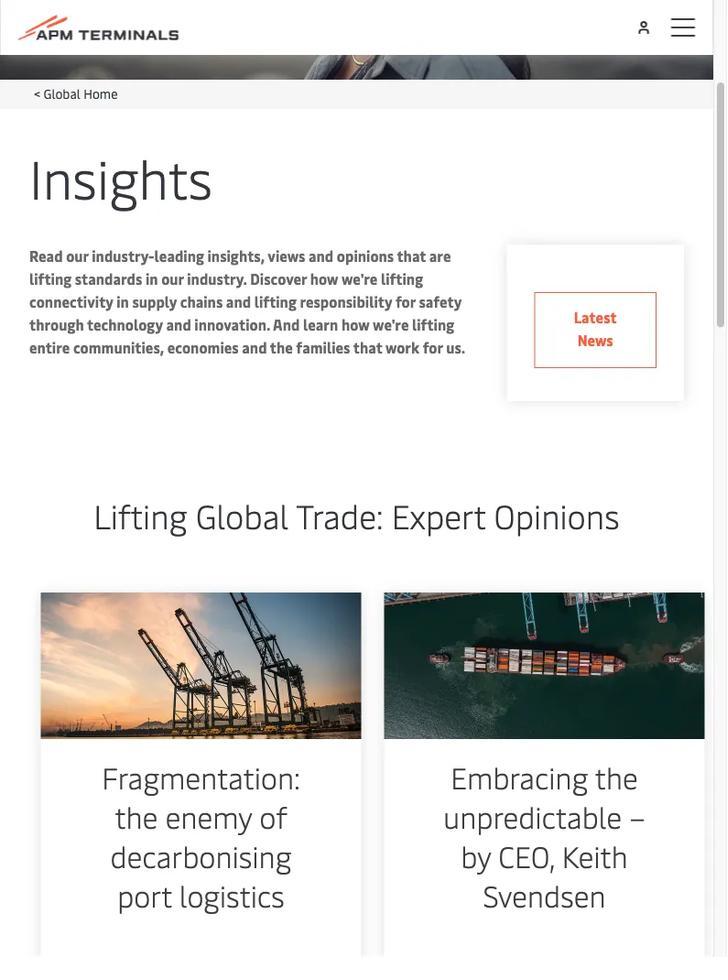 Task type: locate. For each thing, give the bounding box(es) containing it.
1 vertical spatial how
[[342, 315, 370, 335]]

0 horizontal spatial how
[[311, 269, 339, 289]]

1 vertical spatial for
[[423, 338, 443, 357]]

0 vertical spatial for
[[396, 292, 416, 312]]

1 vertical spatial in
[[117, 292, 129, 312]]

embracing the unpredictable – by ceo, keith svendsen
[[444, 758, 646, 916]]

global home link
[[44, 84, 118, 102]]

through
[[29, 315, 84, 335]]

for
[[396, 292, 416, 312], [423, 338, 443, 357]]

fragmentation: the enemy of decarbonising port logistics link
[[41, 593, 362, 958]]

lifting down the read
[[29, 269, 72, 289]]

home
[[84, 84, 118, 102]]

the
[[270, 338, 293, 357], [596, 758, 639, 797], [115, 797, 158, 837]]

< global home
[[34, 84, 118, 102]]

0 vertical spatial how
[[311, 269, 339, 289]]

1 horizontal spatial the
[[270, 338, 293, 357]]

how up responsibility
[[311, 269, 339, 289]]

<
[[34, 84, 40, 102]]

in up supply
[[146, 269, 158, 289]]

1 vertical spatial global
[[196, 494, 289, 538]]

0 horizontal spatial the
[[115, 797, 158, 837]]

and
[[309, 246, 334, 266], [226, 292, 251, 312], [166, 315, 191, 335], [242, 338, 267, 357]]

connectivity
[[29, 292, 113, 312]]

for left the safety
[[396, 292, 416, 312]]

that left are
[[397, 246, 426, 266]]

views
[[268, 246, 306, 266]]

0 vertical spatial our
[[66, 246, 89, 266]]

for left us.
[[423, 338, 443, 357]]

1 horizontal spatial global
[[196, 494, 289, 538]]

and down innovation.
[[242, 338, 267, 357]]

in
[[146, 269, 158, 289], [117, 292, 129, 312]]

and right the views
[[309, 246, 334, 266]]

that
[[397, 246, 426, 266], [354, 338, 383, 357]]

our down leading
[[161, 269, 184, 289]]

lifting
[[94, 494, 188, 538]]

lifting
[[29, 269, 72, 289], [381, 269, 424, 289], [255, 292, 297, 312], [412, 315, 455, 335]]

0 horizontal spatial for
[[396, 292, 416, 312]]

1 vertical spatial our
[[161, 269, 184, 289]]

the down the and
[[270, 338, 293, 357]]

2 horizontal spatial the
[[596, 758, 639, 797]]

that left 'work'
[[354, 338, 383, 357]]

0 horizontal spatial in
[[117, 292, 129, 312]]

how
[[311, 269, 339, 289], [342, 315, 370, 335]]

unpredictable
[[444, 797, 623, 837]]

the inside embracing the unpredictable – by ceo, keith svendsen
[[596, 758, 639, 797]]

0 horizontal spatial global
[[44, 84, 80, 102]]

0 horizontal spatial our
[[66, 246, 89, 266]]

our
[[66, 246, 89, 266], [161, 269, 184, 289]]

the up keith in the bottom of the page
[[596, 758, 639, 797]]

learn
[[303, 315, 338, 335]]

–
[[630, 797, 646, 837]]

latest news link
[[535, 292, 657, 368]]

ceo,
[[499, 837, 555, 876]]

embracing the unpredictable – by ceo, keith svendsen link
[[385, 593, 705, 958]]

we're up 'work'
[[373, 315, 409, 335]]

read our industry-leading insights, views and opinions that are lifting standards in our industry. discover how we're lifting connectivity in supply chains and lifting responsibility for safety through technology and innovation. and learn how we're lifting entire communities, economies and the families that work for us.
[[29, 246, 466, 357]]

our right the read
[[66, 246, 89, 266]]

news
[[578, 330, 614, 350]]

discover
[[250, 269, 307, 289]]

the inside read our industry-leading insights, views and opinions that are lifting standards in our industry. discover how we're lifting connectivity in supply chains and lifting responsibility for safety through technology and innovation. and learn how we're lifting entire communities, economies and the families that work for us.
[[270, 338, 293, 357]]

1 horizontal spatial that
[[397, 246, 426, 266]]

1 vertical spatial we're
[[373, 315, 409, 335]]

keith blog image
[[385, 593, 705, 740]]

supply
[[132, 292, 177, 312]]

opinions
[[495, 494, 620, 538]]

read
[[29, 246, 63, 266]]

how down responsibility
[[342, 315, 370, 335]]

brazil terminal portuario santos 1200 image
[[41, 593, 362, 740]]

1 horizontal spatial for
[[423, 338, 443, 357]]

in up technology
[[117, 292, 129, 312]]

we're
[[342, 269, 378, 289], [373, 315, 409, 335]]

1 horizontal spatial in
[[146, 269, 158, 289]]

opinions
[[337, 246, 394, 266]]

latest news
[[574, 308, 617, 350]]

0 vertical spatial global
[[44, 84, 80, 102]]

global
[[44, 84, 80, 102], [196, 494, 289, 538]]

technology
[[87, 315, 163, 335]]

leading
[[155, 246, 204, 266]]

we're down the opinions
[[342, 269, 378, 289]]

logistics
[[180, 876, 285, 916]]

the left enemy
[[115, 797, 158, 837]]

0 horizontal spatial that
[[354, 338, 383, 357]]

fragmentation: the enemy of decarbonising port logistics
[[102, 758, 300, 916]]

the inside fragmentation: the enemy of decarbonising port logistics
[[115, 797, 158, 837]]

0 vertical spatial in
[[146, 269, 158, 289]]

0 vertical spatial that
[[397, 246, 426, 266]]



Task type: describe. For each thing, give the bounding box(es) containing it.
lifting down the discover
[[255, 292, 297, 312]]

global for home
[[44, 84, 80, 102]]

lifting down the safety
[[412, 315, 455, 335]]

by
[[461, 837, 491, 876]]

expert
[[392, 494, 486, 538]]

work
[[386, 338, 420, 357]]

embracing
[[451, 758, 589, 797]]

standards
[[75, 269, 142, 289]]

the for fragmentation: the enemy of decarbonising port logistics
[[115, 797, 158, 837]]

responsibility
[[300, 292, 393, 312]]

fragmentation:
[[102, 758, 300, 797]]

svendsen
[[483, 876, 606, 916]]

lifting down the opinions
[[381, 269, 424, 289]]

innovation.
[[195, 315, 270, 335]]

decarbonising
[[110, 837, 292, 876]]

entire
[[29, 338, 70, 357]]

of
[[260, 797, 287, 837]]

latest
[[574, 308, 617, 327]]

the for embracing the unpredictable – by ceo, keith svendsen
[[596, 758, 639, 797]]

enemy
[[166, 797, 252, 837]]

us.
[[447, 338, 466, 357]]

families
[[296, 338, 351, 357]]

insights,
[[208, 246, 265, 266]]

industry-
[[92, 246, 155, 266]]

1 vertical spatial that
[[354, 338, 383, 357]]

safety
[[419, 292, 462, 312]]

and up innovation.
[[226, 292, 251, 312]]

and down chains
[[166, 315, 191, 335]]

lifting global trade: expert opinions
[[94, 494, 620, 538]]

1 horizontal spatial our
[[161, 269, 184, 289]]

trade:
[[296, 494, 384, 538]]

economies
[[167, 338, 239, 357]]

industry.
[[187, 269, 247, 289]]

insights image
[[0, 0, 714, 80]]

0 vertical spatial we're
[[342, 269, 378, 289]]

communities,
[[73, 338, 164, 357]]

port
[[117, 876, 172, 916]]

are
[[430, 246, 451, 266]]

global for trade:
[[196, 494, 289, 538]]

keith
[[563, 837, 629, 876]]

insights
[[29, 141, 213, 213]]

and
[[273, 315, 300, 335]]

chains
[[180, 292, 223, 312]]

1 horizontal spatial how
[[342, 315, 370, 335]]



Task type: vqa. For each thing, say whether or not it's contained in the screenshot.
the topmost In
yes



